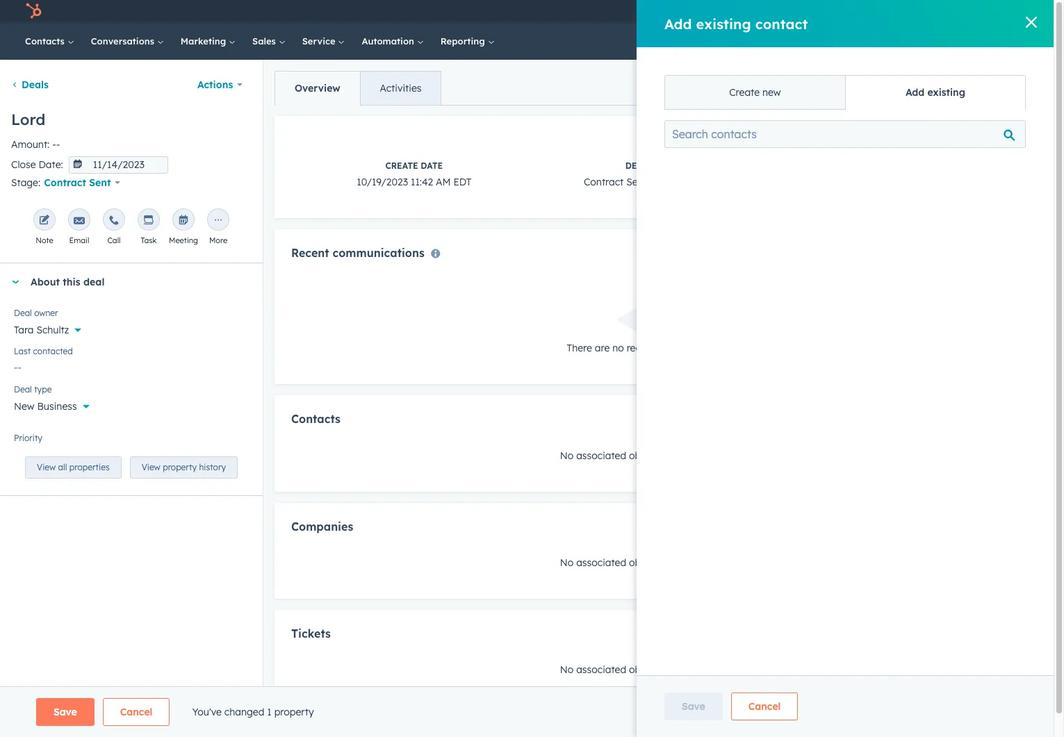 Task type: locate. For each thing, give the bounding box(es) containing it.
3 no associated objects of this type exist. from the top
[[560, 664, 743, 677]]

type for companies
[[697, 557, 717, 569]]

no associated objects of this type exist. for contacts
[[560, 450, 743, 462]]

type for tickets
[[697, 664, 717, 677]]

1 vertical spatial objects
[[629, 557, 663, 569]]

2 vertical spatial deal
[[14, 385, 32, 395]]

upgrade image
[[709, 6, 722, 19]]

1 objects from the top
[[629, 450, 663, 462]]

0 vertical spatial property
[[163, 463, 197, 473]]

2 no associated objects of this type exist. from the top
[[560, 557, 743, 569]]

sent left (sales
[[627, 176, 647, 188]]

email image
[[74, 216, 85, 227]]

sales link
[[244, 22, 294, 60]]

help button
[[832, 0, 856, 22]]

history
[[199, 463, 226, 473]]

2 vertical spatial exist.
[[720, 664, 743, 677]]

0 horizontal spatial sent
[[89, 177, 111, 189]]

no associated objects of this type exist. for tickets
[[560, 664, 743, 677]]

0 vertical spatial contacts
[[25, 35, 67, 47]]

1 vertical spatial contacts
[[291, 412, 341, 426]]

note image
[[39, 216, 50, 227]]

2 vertical spatial no
[[560, 664, 574, 677]]

view for view all properties
[[37, 463, 56, 473]]

property right 1
[[274, 706, 314, 719]]

0 vertical spatial no associated objects of this type exist.
[[560, 450, 743, 462]]

menu
[[701, 0, 1037, 27]]

cancel button
[[103, 699, 170, 727]]

edt
[[454, 176, 472, 188]]

sent
[[627, 176, 647, 188], [89, 177, 111, 189]]

deal left "stage"
[[626, 161, 648, 171]]

view left all
[[37, 463, 56, 473]]

0 horizontal spatial view
[[37, 463, 56, 473]]

actions button
[[188, 71, 252, 99]]

no for contacts
[[560, 450, 574, 462]]

1 horizontal spatial contract
[[584, 176, 624, 188]]

note
[[36, 236, 53, 246]]

1 vertical spatial associated
[[577, 557, 627, 569]]

deal for new business
[[14, 385, 32, 395]]

this
[[63, 276, 80, 289], [677, 450, 694, 462], [677, 557, 694, 569], [677, 664, 694, 677]]

1 vertical spatial exist.
[[720, 557, 743, 569]]

deal stage contract sent (sales pipeline)
[[584, 161, 720, 188]]

1 no associated objects of this type exist. from the top
[[560, 450, 743, 462]]

1 horizontal spatial sent
[[627, 176, 647, 188]]

:
[[47, 138, 50, 151]]

3 of from the top
[[665, 664, 675, 677]]

tickets
[[291, 627, 331, 641]]

0 vertical spatial objects
[[629, 450, 663, 462]]

call image
[[108, 216, 120, 227]]

more
[[209, 236, 227, 246]]

0 vertical spatial of
[[665, 450, 675, 462]]

contract left (sales
[[584, 176, 624, 188]]

2 vertical spatial associated
[[577, 664, 627, 677]]

2 of from the top
[[665, 557, 675, 569]]

amount
[[11, 138, 47, 151]]

search image
[[1022, 35, 1035, 47]]

1 vertical spatial of
[[665, 557, 675, 569]]

exist. for tickets
[[720, 664, 743, 677]]

2 exist. from the top
[[720, 557, 743, 569]]

activities
[[380, 82, 422, 95]]

exist. for companies
[[720, 557, 743, 569]]

marketing link
[[172, 22, 244, 60]]

1 vertical spatial deal
[[14, 308, 32, 319]]

2 view from the left
[[142, 463, 160, 473]]

2 objects from the top
[[629, 557, 663, 569]]

11:42
[[411, 176, 433, 188]]

task
[[141, 236, 157, 246]]

overview link
[[275, 72, 360, 105]]

sent down mm/dd/yyyy "text box"
[[89, 177, 111, 189]]

2 vertical spatial of
[[665, 664, 675, 677]]

1 no from the top
[[560, 450, 574, 462]]

10/19/2023
[[357, 176, 408, 188]]

no
[[560, 450, 574, 462], [560, 557, 574, 569], [560, 664, 574, 677]]

deal for tara schultz
[[14, 308, 32, 319]]

deal up tara on the top left of the page
[[14, 308, 32, 319]]

contacted
[[33, 346, 73, 357]]

0 vertical spatial exist.
[[720, 450, 743, 462]]

property
[[163, 463, 197, 473], [274, 706, 314, 719]]

automation link
[[354, 22, 432, 60]]

cancel
[[120, 706, 153, 719]]

objects
[[629, 450, 663, 462], [629, 557, 663, 569], [629, 664, 663, 677]]

deal
[[83, 276, 105, 289]]

properties
[[69, 463, 110, 473]]

caret image
[[11, 281, 19, 284]]

contract down date:
[[44, 177, 86, 189]]

3 associated from the top
[[577, 664, 627, 677]]

marketplaces button
[[803, 0, 832, 22]]

view down select an option popup button
[[142, 463, 160, 473]]

this for contacts
[[677, 450, 694, 462]]

settings link
[[856, 0, 885, 22]]

new business button
[[14, 393, 249, 416]]

save
[[54, 706, 77, 719]]

2 no from the top
[[560, 557, 574, 569]]

0 vertical spatial associated
[[577, 450, 627, 462]]

0 vertical spatial deal
[[626, 161, 648, 171]]

close
[[11, 158, 36, 171]]

about this deal
[[31, 276, 105, 289]]

1 of from the top
[[665, 450, 675, 462]]

view
[[37, 463, 56, 473], [142, 463, 160, 473]]

2 vertical spatial objects
[[629, 664, 663, 677]]

0 horizontal spatial property
[[163, 463, 197, 473]]

this for tickets
[[677, 664, 694, 677]]

1 vertical spatial no associated objects of this type exist.
[[560, 557, 743, 569]]

recent communications
[[291, 246, 425, 260]]

no associated objects of this type exist.
[[560, 450, 743, 462], [560, 557, 743, 569], [560, 664, 743, 677]]

of for companies
[[665, 557, 675, 569]]

type for contacts
[[697, 450, 717, 462]]

of
[[665, 450, 675, 462], [665, 557, 675, 569], [665, 664, 675, 677]]

0 horizontal spatial contacts
[[25, 35, 67, 47]]

no
[[613, 342, 624, 355]]

marketplaces image
[[811, 6, 824, 19]]

companies
[[291, 520, 353, 534]]

select an option button
[[14, 431, 249, 454]]

overview
[[295, 82, 340, 95]]

automation
[[362, 35, 417, 47]]

service
[[302, 35, 338, 47]]

changed
[[224, 706, 264, 719]]

3 no from the top
[[560, 664, 574, 677]]

business
[[37, 401, 77, 413]]

deals
[[22, 79, 49, 91]]

apoptosis
[[932, 6, 975, 17]]

tara
[[14, 324, 34, 337]]

exist.
[[720, 450, 743, 462], [720, 557, 743, 569], [720, 664, 743, 677]]

2 - from the left
[[56, 138, 60, 151]]

search button
[[1015, 29, 1042, 53]]

1 exist. from the top
[[720, 450, 743, 462]]

3 objects from the top
[[629, 664, 663, 677]]

no for companies
[[560, 557, 574, 569]]

contacts
[[25, 35, 67, 47], [291, 412, 341, 426]]

am
[[436, 176, 451, 188]]

this for companies
[[677, 557, 694, 569]]

1 view from the left
[[37, 463, 56, 473]]

view property history link
[[130, 457, 238, 479]]

2 associated from the top
[[577, 557, 627, 569]]

0 vertical spatial no
[[560, 450, 574, 462]]

last contacted
[[14, 346, 73, 357]]

1 horizontal spatial view
[[142, 463, 160, 473]]

1 vertical spatial no
[[560, 557, 574, 569]]

view property history
[[142, 463, 226, 473]]

marketing
[[181, 35, 229, 47]]

schultz
[[36, 324, 69, 337]]

menu containing apoptosis studios 2
[[701, 0, 1037, 27]]

deal up new at the left of the page
[[14, 385, 32, 395]]

navigation
[[275, 71, 442, 106]]

1 associated from the top
[[577, 450, 627, 462]]

2 vertical spatial no associated objects of this type exist.
[[560, 664, 743, 677]]

0 horizontal spatial contract
[[44, 177, 86, 189]]

recent
[[291, 246, 329, 260]]

tara schultz
[[14, 324, 69, 337]]

property left the history
[[163, 463, 197, 473]]

1 vertical spatial property
[[274, 706, 314, 719]]

communications
[[333, 246, 425, 260]]

3 exist. from the top
[[720, 664, 743, 677]]

apoptosis studios 2 button
[[908, 0, 1037, 22]]

there
[[567, 342, 592, 355]]

owner
[[34, 308, 58, 319]]



Task type: vqa. For each thing, say whether or not it's contained in the screenshot.
Gary Orlando icon
no



Task type: describe. For each thing, give the bounding box(es) containing it.
settings image
[[864, 6, 876, 19]]

priority
[[14, 433, 42, 444]]

date
[[421, 161, 443, 171]]

reporting
[[441, 35, 488, 47]]

deals link
[[11, 79, 49, 91]]

recent
[[627, 342, 656, 355]]

create
[[386, 161, 418, 171]]

2
[[1012, 6, 1017, 17]]

Last contacted text field
[[14, 355, 249, 377]]

studios
[[977, 6, 1009, 17]]

deal owner
[[14, 308, 58, 319]]

lord
[[11, 110, 45, 129]]

view for view property history
[[142, 463, 160, 473]]

notifications button
[[885, 0, 908, 22]]

call
[[107, 236, 121, 246]]

notifications image
[[890, 6, 903, 19]]

deal type
[[14, 385, 52, 395]]

conversations
[[91, 35, 157, 47]]

exist. for contacts
[[720, 450, 743, 462]]

create date 10/19/2023 11:42 am edt
[[357, 161, 472, 188]]

view all properties
[[37, 463, 110, 473]]

actions
[[197, 79, 233, 91]]

stage:
[[11, 177, 40, 189]]

about
[[31, 276, 60, 289]]

you've
[[192, 706, 222, 719]]

you've changed 1 property
[[192, 706, 314, 719]]

hubspot image
[[25, 3, 42, 19]]

contract inside deal stage contract sent (sales pipeline)
[[584, 176, 624, 188]]

tara schultz button
[[14, 316, 249, 339]]

close date:
[[11, 158, 63, 171]]

of for contacts
[[665, 450, 675, 462]]

deal inside deal stage contract sent (sales pipeline)
[[626, 161, 648, 171]]

about this deal button
[[0, 264, 249, 301]]

objects for contacts
[[629, 450, 663, 462]]

email
[[69, 236, 89, 246]]

select
[[14, 439, 42, 451]]

objects for tickets
[[629, 664, 663, 677]]

(sales
[[650, 176, 678, 188]]

last
[[14, 346, 31, 357]]

associated for companies
[[577, 557, 627, 569]]

contract sent
[[44, 177, 111, 189]]

task image
[[143, 216, 154, 227]]

amount : --
[[11, 138, 60, 151]]

calling icon image
[[781, 7, 794, 19]]

1 horizontal spatial contacts
[[291, 412, 341, 426]]

1 - from the left
[[52, 138, 56, 151]]

save button
[[36, 699, 94, 727]]

no for tickets
[[560, 664, 574, 677]]

more image
[[213, 216, 224, 227]]

contacts link
[[17, 22, 83, 60]]

contract sent button
[[40, 174, 130, 192]]

1 horizontal spatial property
[[274, 706, 314, 719]]

no associated objects of this type exist. for companies
[[560, 557, 743, 569]]

tara schultz image
[[917, 5, 929, 17]]

MM/DD/YYYY text field
[[69, 156, 168, 174]]

Search HubSpot search field
[[859, 29, 1029, 53]]

service link
[[294, 22, 354, 60]]

of for tickets
[[665, 664, 675, 677]]

meeting image
[[178, 216, 189, 227]]

contract inside popup button
[[44, 177, 86, 189]]

associated for tickets
[[577, 664, 627, 677]]

sales
[[252, 35, 279, 47]]

conversations link
[[83, 22, 172, 60]]

this inside about this deal dropdown button
[[63, 276, 80, 289]]

date:
[[39, 158, 63, 171]]

there are no recent communications.
[[567, 342, 737, 355]]

upgrade
[[725, 7, 764, 18]]

1
[[267, 706, 272, 719]]

an
[[44, 439, 56, 451]]

new
[[14, 401, 34, 413]]

associated for contacts
[[577, 450, 627, 462]]

meeting
[[169, 236, 198, 246]]

stage
[[651, 161, 678, 171]]

calling icon button
[[776, 1, 799, 22]]

hubspot link
[[17, 3, 52, 19]]

contacts inside contacts link
[[25, 35, 67, 47]]

objects for companies
[[629, 557, 663, 569]]

navigation containing overview
[[275, 71, 442, 106]]

new business
[[14, 401, 77, 413]]

help image
[[837, 6, 850, 19]]

activities link
[[360, 72, 441, 105]]

select an option
[[14, 439, 88, 451]]

pipeline)
[[680, 176, 720, 188]]

option
[[59, 439, 88, 451]]

view all properties link
[[25, 457, 121, 479]]

reporting link
[[432, 22, 503, 60]]

sent inside popup button
[[89, 177, 111, 189]]

sent inside deal stage contract sent (sales pipeline)
[[627, 176, 647, 188]]

all
[[58, 463, 67, 473]]



